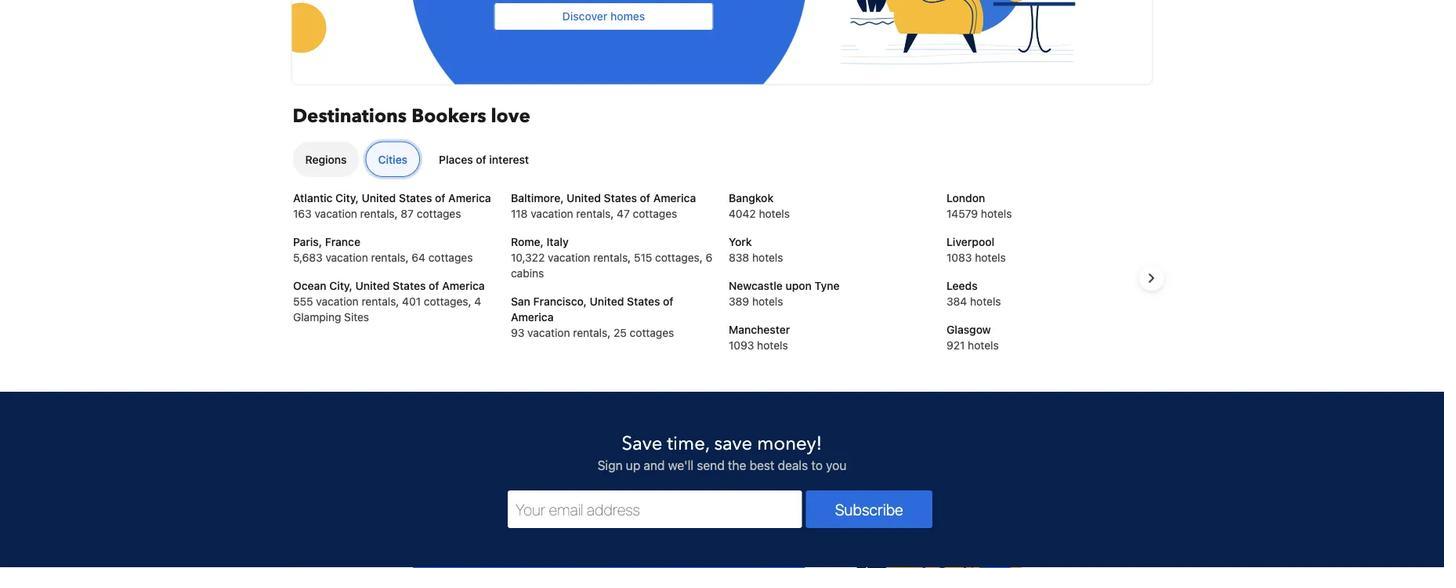 Task type: describe. For each thing, give the bounding box(es) containing it.
, left 4
[[468, 295, 471, 308]]

93
[[511, 326, 524, 339]]

deals
[[778, 458, 809, 473]]

cottages left 6
[[655, 251, 700, 264]]

baltimore, united states of america link
[[511, 192, 696, 205]]

liverpool 1083 hotels
[[947, 235, 1006, 264]]

of for atlantic city, united states of america 163 vacation rentals , 87 cottages
[[435, 192, 445, 205]]

sites
[[344, 311, 369, 324]]

liverpool
[[947, 235, 995, 248]]

515
[[634, 251, 652, 264]]

rentals down ocean city, united states of america link
[[361, 295, 396, 308]]

hotels for london
[[981, 207, 1012, 220]]

, left 515
[[628, 251, 631, 264]]

states inside baltimore, united states of america 118 vacation rentals , 47 cottages
[[604, 192, 637, 205]]

389
[[729, 295, 749, 308]]

25
[[614, 326, 627, 339]]

64
[[411, 251, 425, 264]]

san francisco, united states of america link
[[511, 295, 674, 324]]

838
[[729, 251, 749, 264]]

we'll
[[669, 458, 694, 473]]

vacation up sites
[[316, 295, 358, 308]]

rome,
[[511, 235, 544, 248]]

paris, france 5,683 vacation rentals , 64 cottages
[[293, 235, 473, 264]]

of for san francisco, united states of america 93 vacation rentals , 25 cottages
[[663, 295, 674, 308]]

places
[[439, 153, 473, 166]]

cabins
[[511, 267, 544, 280]]

san
[[511, 295, 530, 308]]

paris, france link
[[293, 235, 360, 248]]

hotels for leeds
[[970, 295, 1001, 308]]

rome, italy
[[511, 235, 569, 248]]

5,683 vacation rentals link
[[293, 251, 405, 264]]

tab list containing regions
[[287, 142, 1152, 178]]

1093
[[729, 339, 754, 352]]

ocean city, united states of america
[[293, 279, 485, 292]]

hotels for manchester
[[757, 339, 788, 352]]

cottages inside san francisco, united states of america 93 vacation rentals , 25 cottages
[[630, 326, 674, 339]]

london
[[947, 192, 985, 205]]

87
[[401, 207, 414, 220]]

america inside baltimore, united states of america 118 vacation rentals , 47 cottages
[[653, 192, 696, 205]]

5,683
[[293, 251, 322, 264]]

united for ocean city, united states of america
[[355, 279, 390, 292]]

france
[[325, 235, 360, 248]]

send
[[697, 458, 725, 473]]

10,322 vacation rentals , 515 cottages ,
[[511, 251, 706, 264]]

1083
[[947, 251, 972, 264]]

4 glamping sites
[[293, 295, 481, 324]]

san francisco, united states of america 93 vacation rentals , 25 cottages
[[511, 295, 674, 339]]

hotels inside newcastle upon tyne 389 hotels
[[752, 295, 783, 308]]

of inside button
[[476, 153, 487, 166]]

, inside baltimore, united states of america 118 vacation rentals , 47 cottages
[[611, 207, 614, 220]]

cottages inside paris, france 5,683 vacation rentals , 64 cottages
[[428, 251, 473, 264]]

6
[[706, 251, 713, 264]]

the
[[728, 458, 747, 473]]

4042
[[729, 207, 756, 220]]

hotels for glasgow
[[968, 339, 999, 352]]

bookers
[[412, 104, 486, 129]]

places of interest
[[439, 153, 529, 166]]

save
[[622, 431, 663, 457]]

, inside paris, france 5,683 vacation rentals , 64 cottages
[[405, 251, 409, 264]]

states for san francisco, united states of america 93 vacation rentals , 25 cottages
[[627, 295, 660, 308]]

save
[[715, 431, 753, 457]]

ocean city, united states of america link
[[293, 279, 485, 292]]

london 14579 hotels
[[947, 192, 1012, 220]]

and
[[644, 458, 665, 473]]

discover homes link
[[276, 0, 1153, 150]]

163 vacation rentals link
[[293, 207, 394, 220]]

bangkok 4042 hotels
[[729, 192, 790, 220]]

atlantic city, united states of america 163 vacation rentals , 87 cottages
[[293, 192, 491, 220]]

subscribe button
[[806, 491, 933, 528]]

rentals inside baltimore, united states of america 118 vacation rentals , 47 cottages
[[576, 207, 611, 220]]

glasgow 921 hotels
[[947, 323, 999, 352]]

vacation inside atlantic city, united states of america 163 vacation rentals , 87 cottages
[[314, 207, 357, 220]]

next content image
[[1143, 269, 1162, 288]]

, left 6
[[700, 251, 703, 264]]

vacation inside baltimore, united states of america 118 vacation rentals , 47 cottages
[[531, 207, 573, 220]]

, left 401
[[396, 295, 399, 308]]

leeds
[[947, 279, 978, 292]]

cottages inside baltimore, united states of america 118 vacation rentals , 47 cottages
[[633, 207, 677, 220]]

manchester
[[729, 323, 790, 336]]

cities button
[[366, 142, 420, 177]]

vacation inside san francisco, united states of america 93 vacation rentals , 25 cottages
[[527, 326, 570, 339]]

america for ocean city, united states of america
[[442, 279, 485, 292]]

glasgow
[[947, 323, 991, 336]]

atlantic city, united states of america link
[[293, 192, 491, 205]]

cities
[[378, 153, 408, 166]]

93 vacation rentals link
[[511, 326, 607, 339]]

manchester 1093 hotels
[[729, 323, 790, 352]]

hotels for liverpool
[[975, 251, 1006, 264]]

rome, italy link
[[511, 235, 569, 248]]

10,322
[[511, 251, 545, 264]]

united for san francisco, united states of america 93 vacation rentals , 25 cottages
[[590, 295, 624, 308]]

united inside baltimore, united states of america 118 vacation rentals , 47 cottages
[[567, 192, 601, 205]]



Task type: vqa. For each thing, say whether or not it's contained in the screenshot.
hotels in the the bangkok 4042 hotels
yes



Task type: locate. For each thing, give the bounding box(es) containing it.
4
[[474, 295, 481, 308]]

hotels down leeds
[[970, 295, 1001, 308]]

hotels down glasgow at the right bottom of page
[[968, 339, 999, 352]]

555
[[293, 295, 313, 308]]

tab list
[[287, 142, 1152, 178]]

love
[[491, 104, 531, 129]]

city, for atlantic
[[335, 192, 359, 205]]

vacation down italy
[[548, 251, 590, 264]]

places of interest button
[[427, 142, 542, 177]]

hotels inside leeds 384 hotels
[[970, 295, 1001, 308]]

rentals up ocean city, united states of america link
[[371, 251, 405, 264]]

384
[[947, 295, 967, 308]]

hotels down manchester
[[757, 339, 788, 352]]

vacation down baltimore,
[[531, 207, 573, 220]]

united up 25
[[590, 295, 624, 308]]

hotels inside bangkok 4042 hotels
[[759, 207, 790, 220]]

25 cottages link
[[614, 326, 674, 339]]

america up 47 cottages link
[[653, 192, 696, 205]]

555 vacation rentals , 401 cottages ,
[[293, 295, 474, 308]]

states up 87
[[399, 192, 432, 205]]

of up 401 cottages link
[[429, 279, 439, 292]]

401
[[402, 295, 421, 308]]

destinations bookers love
[[293, 104, 531, 129]]

6 cabins link
[[511, 251, 713, 280]]

of up 25 cottages link
[[663, 295, 674, 308]]

paris,
[[293, 235, 322, 248]]

states inside san francisco, united states of america 93 vacation rentals , 25 cottages
[[627, 295, 660, 308]]

Your email address email field
[[508, 491, 802, 528]]

rentals inside san francisco, united states of america 93 vacation rentals , 25 cottages
[[573, 326, 607, 339]]

to
[[812, 458, 823, 473]]

city, up 555 vacation rentals link
[[329, 279, 352, 292]]

united for atlantic city, united states of america 163 vacation rentals , 87 cottages
[[361, 192, 396, 205]]

6 cabins
[[511, 251, 713, 280]]

hotels right 838
[[752, 251, 783, 264]]

italy
[[546, 235, 569, 248]]

515 cottages link
[[634, 251, 700, 264]]

america inside san francisco, united states of america 93 vacation rentals , 25 cottages
[[511, 311, 554, 324]]

rentals
[[360, 207, 394, 220], [576, 207, 611, 220], [371, 251, 405, 264], [593, 251, 628, 264], [361, 295, 396, 308], [573, 326, 607, 339]]

cottages left 4
[[424, 295, 468, 308]]

vacation down france
[[325, 251, 368, 264]]

leeds 384 hotels
[[947, 279, 1001, 308]]

rentals down baltimore, united states of america link
[[576, 207, 611, 220]]

hotels down liverpool
[[975, 251, 1006, 264]]

america down "places"
[[448, 192, 491, 205]]

regions button
[[293, 142, 359, 177]]

cottages
[[417, 207, 461, 220], [633, 207, 677, 220], [428, 251, 473, 264], [655, 251, 700, 264], [424, 295, 468, 308], [630, 326, 674, 339]]

hotels inside the york 838 hotels
[[752, 251, 783, 264]]

cottages right 25
[[630, 326, 674, 339]]

of up 47 cottages link
[[640, 192, 650, 205]]

you
[[826, 458, 847, 473]]

regions
[[305, 153, 347, 166]]

0 vertical spatial city,
[[335, 192, 359, 205]]

163
[[293, 207, 311, 220]]

hotels down bangkok
[[759, 207, 790, 220]]

555 vacation rentals link
[[293, 295, 396, 308]]

up
[[626, 458, 641, 473]]

america up 4
[[442, 279, 485, 292]]

states up 401
[[392, 279, 426, 292]]

united up 118 vacation rentals link at the left top
[[567, 192, 601, 205]]

ocean
[[293, 279, 326, 292]]

1 vertical spatial city,
[[329, 279, 352, 292]]

america for atlantic city, united states of america 163 vacation rentals , 87 cottages
[[448, 192, 491, 205]]

, left 25
[[607, 326, 611, 339]]

rentals inside paris, france 5,683 vacation rentals , 64 cottages
[[371, 251, 405, 264]]

921
[[947, 339, 965, 352]]

,
[[394, 207, 398, 220], [611, 207, 614, 220], [405, 251, 409, 264], [628, 251, 631, 264], [700, 251, 703, 264], [396, 295, 399, 308], [468, 295, 471, 308], [607, 326, 611, 339]]

tyne
[[815, 279, 840, 292]]

states for ocean city, united states of america
[[392, 279, 426, 292]]

homes
[[611, 10, 646, 23]]

, inside atlantic city, united states of america 163 vacation rentals , 87 cottages
[[394, 207, 398, 220]]

4 glamping sites link
[[293, 295, 481, 324]]

, left 87
[[394, 207, 398, 220]]

discover homes
[[563, 10, 646, 23]]

glamping
[[293, 311, 341, 324]]

47
[[617, 207, 630, 220]]

of inside atlantic city, united states of america 163 vacation rentals , 87 cottages
[[435, 192, 445, 205]]

64 cottages link
[[411, 251, 473, 264]]

baltimore,
[[511, 192, 564, 205]]

401 cottages link
[[402, 295, 468, 308]]

time,
[[667, 431, 710, 457]]

of inside baltimore, united states of america 118 vacation rentals , 47 cottages
[[640, 192, 650, 205]]

sign
[[598, 458, 623, 473]]

10,322 vacation rentals link
[[511, 251, 628, 264]]

upon
[[786, 279, 812, 292]]

city, inside atlantic city, united states of america 163 vacation rentals , 87 cottages
[[335, 192, 359, 205]]

america down san
[[511, 311, 554, 324]]

region containing atlantic city, united states of america
[[280, 190, 1165, 366]]

rentals inside atlantic city, united states of america 163 vacation rentals , 87 cottages
[[360, 207, 394, 220]]

118 vacation rentals link
[[511, 207, 611, 220]]

america
[[448, 192, 491, 205], [653, 192, 696, 205], [442, 279, 485, 292], [511, 311, 554, 324]]

vacation
[[314, 207, 357, 220], [531, 207, 573, 220], [325, 251, 368, 264], [548, 251, 590, 264], [316, 295, 358, 308], [527, 326, 570, 339]]

destinations
[[293, 104, 407, 129]]

cottages right 87
[[417, 207, 461, 220]]

hotels
[[759, 207, 790, 220], [981, 207, 1012, 220], [752, 251, 783, 264], [975, 251, 1006, 264], [752, 295, 783, 308], [970, 295, 1001, 308], [757, 339, 788, 352], [968, 339, 999, 352]]

save time, save money! footer
[[0, 391, 1445, 568]]

of inside san francisco, united states of america 93 vacation rentals , 25 cottages
[[663, 295, 674, 308]]

atlantic
[[293, 192, 332, 205]]

money!
[[758, 431, 823, 457]]

america inside atlantic city, united states of america 163 vacation rentals , 87 cottages
[[448, 192, 491, 205]]

united inside atlantic city, united states of america 163 vacation rentals , 87 cottages
[[361, 192, 396, 205]]

discover
[[563, 10, 608, 23]]

newcastle
[[729, 279, 783, 292]]

rentals down san francisco, united states of america link
[[573, 326, 607, 339]]

states up 25 cottages link
[[627, 295, 660, 308]]

rentals left 515
[[593, 251, 628, 264]]

87 cottages link
[[401, 207, 461, 220]]

united up 555 vacation rentals , 401 cottages ,
[[355, 279, 390, 292]]

of for ocean city, united states of america
[[429, 279, 439, 292]]

vacation down atlantic
[[314, 207, 357, 220]]

states up 47
[[604, 192, 637, 205]]

118
[[511, 207, 528, 220]]

region
[[280, 190, 1165, 366]]

hotels for bangkok
[[759, 207, 790, 220]]

city, for ocean
[[329, 279, 352, 292]]

of up 87 cottages link
[[435, 192, 445, 205]]

america for san francisco, united states of america 93 vacation rentals , 25 cottages
[[511, 311, 554, 324]]

newcastle upon tyne 389 hotels
[[729, 279, 840, 308]]

, inside san francisco, united states of america 93 vacation rentals , 25 cottages
[[607, 326, 611, 339]]

united inside san francisco, united states of america 93 vacation rentals , 25 cottages
[[590, 295, 624, 308]]

14579
[[947, 207, 978, 220]]

rentals down atlantic city, united states of america link
[[360, 207, 394, 220]]

united up 163 vacation rentals link
[[361, 192, 396, 205]]

baltimore, united states of america 118 vacation rentals , 47 cottages
[[511, 192, 696, 220]]

47 cottages link
[[617, 207, 677, 220]]

vacation inside paris, france 5,683 vacation rentals , 64 cottages
[[325, 251, 368, 264]]

hotels inside the glasgow 921 hotels
[[968, 339, 999, 352]]

cottages right 64
[[428, 251, 473, 264]]

states for atlantic city, united states of america 163 vacation rentals , 87 cottages
[[399, 192, 432, 205]]

cottages right 47
[[633, 207, 677, 220]]

states
[[399, 192, 432, 205], [604, 192, 637, 205], [392, 279, 426, 292], [627, 295, 660, 308]]

cottages inside atlantic city, united states of america 163 vacation rentals , 87 cottages
[[417, 207, 461, 220]]

bangkok
[[729, 192, 774, 205]]

hotels right '14579'
[[981, 207, 1012, 220]]

york 838 hotels
[[729, 235, 783, 264]]

hotels down newcastle in the right of the page
[[752, 295, 783, 308]]

city,
[[335, 192, 359, 205], [329, 279, 352, 292]]

hotels inside london 14579 hotels
[[981, 207, 1012, 220]]

hotels inside 'manchester 1093 hotels'
[[757, 339, 788, 352]]

best
[[750, 458, 775, 473]]

states inside atlantic city, united states of america 163 vacation rentals , 87 cottages
[[399, 192, 432, 205]]

vacation right 93
[[527, 326, 570, 339]]

subscribe
[[836, 500, 904, 519]]

, left 47
[[611, 207, 614, 220]]

interest
[[490, 153, 529, 166]]

hotels for york
[[752, 251, 783, 264]]

, left 64
[[405, 251, 409, 264]]

city, up 163 vacation rentals link
[[335, 192, 359, 205]]

hotels inside liverpool 1083 hotels
[[975, 251, 1006, 264]]

of right "places"
[[476, 153, 487, 166]]



